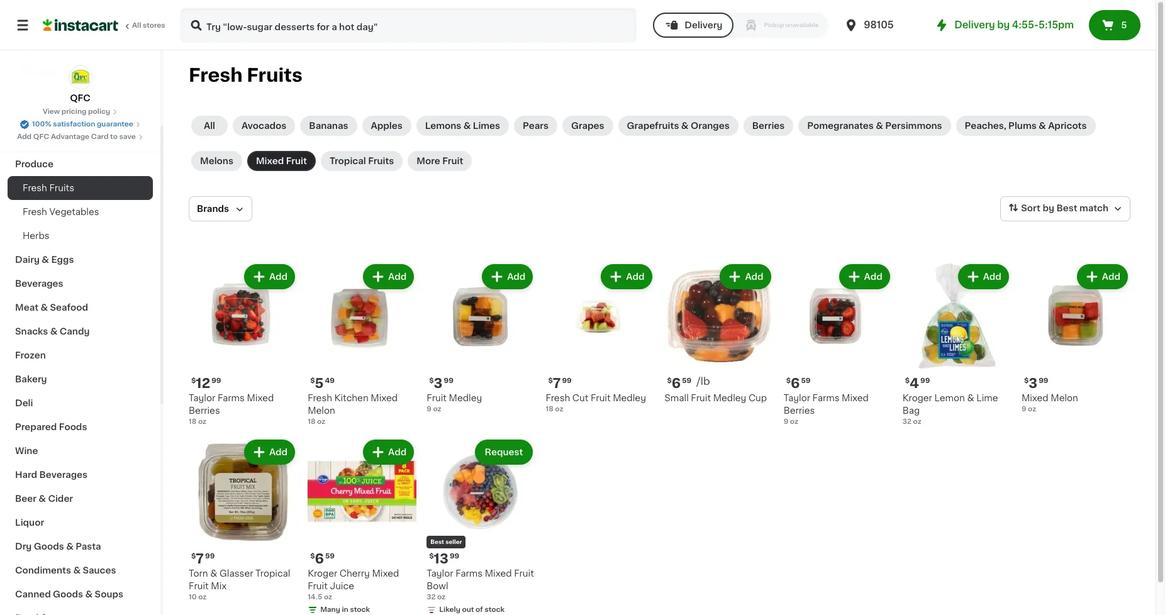 Task type: vqa. For each thing, say whether or not it's contained in the screenshot.


Task type: locate. For each thing, give the bounding box(es) containing it.
& up mix
[[210, 570, 217, 579]]

oz inside the kroger cherry mixed fruit juice 14.5 oz
[[324, 594, 332, 601]]

99 for fruit
[[444, 378, 454, 385]]

0 horizontal spatial best
[[431, 540, 444, 545]]

18 inside fresh cut fruit medley 18 oz
[[546, 406, 554, 413]]

9 inside the taylor farms mixed berries 9 oz
[[784, 419, 789, 426]]

beverages link
[[8, 272, 153, 296]]

0 vertical spatial tropical
[[330, 157, 366, 166]]

0 horizontal spatial $ 3 99
[[429, 377, 454, 390]]

instacart logo image
[[43, 18, 118, 33]]

peaches, plums & apricots link
[[956, 116, 1096, 136]]

berries inside taylor farms mixed berries 18 oz
[[189, 407, 220, 415]]

bag
[[903, 407, 920, 415]]

mixed for taylor farms mixed berries 18 oz
[[247, 394, 274, 403]]

satisfaction
[[53, 121, 95, 128]]

0 vertical spatial 5
[[1122, 21, 1127, 30]]

$ up fruit medley 9 oz
[[429, 378, 434, 385]]

all up the melons link
[[204, 121, 215, 130]]

thanksgiving link
[[8, 128, 153, 152]]

1 vertical spatial beverages
[[39, 471, 88, 480]]

0 horizontal spatial fruits
[[49, 184, 74, 193]]

& for meat & seafood
[[41, 303, 48, 312]]

goods
[[34, 542, 64, 551], [53, 590, 83, 599]]

tropical down bananas link
[[330, 157, 366, 166]]

add button for fresh kitchen mixed melon 18 oz
[[364, 266, 413, 288]]

qfc down 100%
[[33, 133, 49, 140]]

to
[[110, 133, 118, 140]]

of
[[476, 607, 483, 614]]

1 vertical spatial all
[[204, 121, 215, 130]]

mixed inside the kroger cherry mixed fruit juice 14.5 oz
[[372, 570, 399, 579]]

59 up juice
[[325, 553, 335, 560]]

$ for mixed melon 9 oz
[[1025, 378, 1029, 385]]

0 horizontal spatial kroger
[[308, 570, 338, 579]]

mixed inside mixed fruit link
[[256, 157, 284, 166]]

& inside torn & glasser tropical fruit mix 10 oz
[[210, 570, 217, 579]]

0 vertical spatial best
[[1057, 204, 1078, 213]]

1 horizontal spatial best
[[1057, 204, 1078, 213]]

99 inside $ 12 99
[[212, 378, 221, 385]]

fresh left cut
[[546, 394, 570, 403]]

& for lemons & limes
[[464, 121, 471, 130]]

kroger for juice
[[308, 570, 338, 579]]

10
[[189, 594, 197, 601]]

cut
[[573, 394, 589, 403]]

0 horizontal spatial taylor
[[189, 394, 215, 403]]

$ 7 99 up torn
[[191, 553, 215, 566]]

add for fresh cut fruit medley 18 oz
[[626, 273, 645, 281]]

kroger up juice
[[308, 570, 338, 579]]

0 horizontal spatial 59
[[325, 553, 335, 560]]

taylor inside the taylor farms mixed berries 9 oz
[[784, 394, 811, 403]]

0 horizontal spatial melon
[[308, 407, 335, 415]]

1 horizontal spatial $ 7 99
[[548, 377, 572, 390]]

1 vertical spatial qfc
[[33, 133, 49, 140]]

apples
[[371, 121, 403, 130]]

best inside field
[[1057, 204, 1078, 213]]

7 for torn
[[196, 553, 204, 566]]

& right meat
[[41, 303, 48, 312]]

18 inside taylor farms mixed berries 18 oz
[[189, 419, 197, 426]]

2 horizontal spatial 6
[[791, 377, 800, 390]]

99 right the 13
[[450, 553, 460, 560]]

produce link
[[8, 152, 153, 176]]

fruits down "apples"
[[368, 157, 394, 166]]

prepared foods
[[15, 423, 87, 432]]

1 horizontal spatial 6
[[672, 377, 681, 390]]

avocados link
[[233, 116, 295, 136]]

0 horizontal spatial delivery
[[685, 21, 723, 30]]

1 horizontal spatial 7
[[553, 377, 561, 390]]

add for taylor farms mixed berries 9 oz
[[864, 273, 883, 281]]

glasser
[[220, 570, 253, 579]]

add
[[17, 133, 32, 140], [269, 273, 288, 281], [388, 273, 407, 281], [507, 273, 526, 281], [626, 273, 645, 281], [745, 273, 764, 281], [864, 273, 883, 281], [983, 273, 1002, 281], [1102, 273, 1121, 281], [269, 448, 288, 457], [388, 448, 407, 457]]

1 horizontal spatial $ 3 99
[[1025, 377, 1049, 390]]

1 horizontal spatial taylor
[[427, 570, 453, 579]]

cup
[[749, 394, 767, 403]]

wine
[[15, 447, 38, 456]]

herbs link
[[8, 224, 153, 248]]

snacks & candy
[[15, 327, 90, 336]]

$ for torn & glasser tropical fruit mix 10 oz
[[191, 553, 196, 560]]

1 horizontal spatial 18
[[308, 419, 316, 426]]

1 horizontal spatial 9
[[784, 419, 789, 426]]

add button for mixed melon 9 oz
[[1079, 266, 1127, 288]]

product group
[[189, 262, 298, 427], [308, 262, 417, 427], [427, 262, 536, 415], [546, 262, 655, 415], [665, 262, 774, 405], [784, 262, 893, 427], [903, 262, 1012, 427], [1022, 262, 1131, 415], [189, 437, 298, 603], [308, 437, 417, 616], [427, 437, 536, 616]]

1 vertical spatial fruits
[[368, 157, 394, 166]]

2 3 from the left
[[1029, 377, 1038, 390]]

0 vertical spatial by
[[998, 20, 1010, 30]]

$ inside $ 13 99
[[429, 553, 434, 560]]

98105 button
[[844, 8, 920, 43]]

all for all
[[204, 121, 215, 130]]

canned goods & soups link
[[8, 583, 153, 607]]

& left the persimmons
[[876, 121, 884, 130]]

1 horizontal spatial melon
[[1051, 394, 1079, 403]]

6 for taylor farms mixed berries
[[791, 377, 800, 390]]

0 horizontal spatial stock
[[350, 607, 370, 614]]

tropical
[[330, 157, 366, 166], [256, 570, 290, 579]]

1 horizontal spatial all
[[204, 121, 215, 130]]

fresh fruits up fresh vegetables
[[23, 184, 74, 193]]

condiments & sauces
[[15, 566, 116, 575]]

best
[[1057, 204, 1078, 213], [431, 540, 444, 545]]

tropical right glasser
[[256, 570, 290, 579]]

add button for torn & glasser tropical fruit mix 10 oz
[[245, 441, 294, 464]]

12
[[196, 377, 210, 390]]

100%
[[32, 121, 51, 128]]

fresh vegetables
[[23, 208, 99, 216]]

3 up mixed melon 9 oz
[[1029, 377, 1038, 390]]

request button
[[476, 441, 532, 464]]

1 vertical spatial kroger
[[308, 570, 338, 579]]

add for fruit medley 9 oz
[[507, 273, 526, 281]]

1 horizontal spatial kroger
[[903, 394, 933, 403]]

seller
[[446, 540, 462, 545]]

5 button
[[1089, 10, 1141, 40]]

$ 6 59 up the taylor farms mixed berries 9 oz on the right bottom
[[786, 377, 811, 390]]

add button for fruit medley 9 oz
[[483, 266, 532, 288]]

fresh inside fresh cut fruit medley 18 oz
[[546, 394, 570, 403]]

2 vertical spatial fruits
[[49, 184, 74, 193]]

99 up fresh cut fruit medley 18 oz
[[562, 378, 572, 385]]

add qfc advantage card to save
[[17, 133, 136, 140]]

kroger for bag
[[903, 394, 933, 403]]

$ down best seller
[[429, 553, 434, 560]]

stock inside product group
[[485, 607, 505, 614]]

best left match
[[1057, 204, 1078, 213]]

3 up fruit medley 9 oz
[[434, 377, 443, 390]]

0 horizontal spatial all
[[132, 22, 141, 29]]

add button for kroger lemon & lime bag 32 oz
[[960, 266, 1008, 288]]

1 horizontal spatial 5
[[1122, 21, 1127, 30]]

1 horizontal spatial 32
[[903, 419, 912, 426]]

9 inside fruit medley 9 oz
[[427, 406, 432, 413]]

0 horizontal spatial tropical
[[256, 570, 290, 579]]

1 vertical spatial $ 7 99
[[191, 553, 215, 566]]

0 vertical spatial goods
[[34, 542, 64, 551]]

$ up taylor farms mixed berries 18 oz
[[191, 378, 196, 385]]

1 vertical spatial 7
[[196, 553, 204, 566]]

99 for mixed
[[1039, 378, 1049, 385]]

2 horizontal spatial 18
[[546, 406, 554, 413]]

2 horizontal spatial fruits
[[368, 157, 394, 166]]

0 vertical spatial melon
[[1051, 394, 1079, 403]]

$ inside $ 12 99
[[191, 378, 196, 385]]

soups
[[95, 590, 123, 599]]

melon inside mixed melon 9 oz
[[1051, 394, 1079, 403]]

oz inside mixed melon 9 oz
[[1028, 406, 1037, 413]]

taylor farms mixed berries 18 oz
[[189, 394, 274, 426]]

dairy
[[15, 256, 40, 264]]

59 for kroger cherry mixed fruit juice
[[325, 553, 335, 560]]

mixed inside the taylor farms mixed berries 9 oz
[[842, 394, 869, 403]]

1 horizontal spatial tropical
[[330, 157, 366, 166]]

medley inside fresh cut fruit medley 18 oz
[[613, 394, 646, 403]]

0 horizontal spatial 3
[[434, 377, 443, 390]]

99 right 4
[[921, 378, 930, 385]]

hard beverages
[[15, 471, 88, 480]]

& left candy
[[50, 327, 58, 336]]

taylor for 12
[[189, 394, 215, 403]]

medley
[[449, 394, 482, 403], [613, 394, 646, 403], [713, 394, 747, 403]]

taylor up bowl
[[427, 570, 453, 579]]

1 horizontal spatial 3
[[1029, 377, 1038, 390]]

add for taylor farms mixed berries 18 oz
[[269, 273, 288, 281]]

0 vertical spatial fresh fruits
[[189, 66, 303, 84]]

$ 7 99 for torn
[[191, 553, 215, 566]]

1 horizontal spatial stock
[[485, 607, 505, 614]]

mixed fruit
[[256, 157, 307, 166]]

18 for 7
[[546, 406, 554, 413]]

$ for fruit medley 9 oz
[[429, 378, 434, 385]]

frozen
[[15, 351, 46, 360]]

by inside field
[[1043, 204, 1055, 213]]

$ up mixed melon 9 oz
[[1025, 378, 1029, 385]]

$ inside $ 5 49
[[310, 378, 315, 385]]

stock right of
[[485, 607, 505, 614]]

$ for fresh kitchen mixed melon 18 oz
[[310, 378, 315, 385]]

small fruit medley cup
[[665, 394, 767, 403]]

5
[[1122, 21, 1127, 30], [315, 377, 324, 390]]

1 vertical spatial $ 6 59
[[310, 553, 335, 566]]

1 horizontal spatial farms
[[456, 570, 483, 579]]

7 up fresh cut fruit medley 18 oz
[[553, 377, 561, 390]]

beer & cider link
[[8, 487, 153, 511]]

& left 'sauces'
[[73, 566, 81, 575]]

pomegranates
[[808, 121, 874, 130]]

mixed for kroger cherry mixed fruit juice 14.5 oz
[[372, 570, 399, 579]]

taylor right cup
[[784, 394, 811, 403]]

2 horizontal spatial medley
[[713, 394, 747, 403]]

7 up torn
[[196, 553, 204, 566]]

& right beer
[[39, 495, 46, 503]]

1 horizontal spatial $ 6 59
[[786, 377, 811, 390]]

mixed inside taylor farms mixed berries 18 oz
[[247, 394, 274, 403]]

0 horizontal spatial qfc
[[33, 133, 49, 140]]

$ 6 59 up juice
[[310, 553, 335, 566]]

kroger inside kroger lemon & lime bag 32 oz
[[903, 394, 933, 403]]

bakery
[[15, 375, 47, 384]]

6 inside $ 6 59 /lb
[[672, 377, 681, 390]]

dry
[[15, 542, 32, 551]]

99 for kroger
[[921, 378, 930, 385]]

dairy & eggs link
[[8, 248, 153, 272]]

farms inside the taylor farms mixed berries 9 oz
[[813, 394, 840, 403]]

1 horizontal spatial 59
[[682, 378, 692, 385]]

59 for taylor farms mixed berries
[[801, 378, 811, 385]]

oz inside kroger lemon & lime bag 32 oz
[[914, 419, 922, 426]]

0 vertical spatial 7
[[553, 377, 561, 390]]

tropical fruits link
[[321, 151, 403, 171]]

2 stock from the left
[[485, 607, 505, 614]]

1 $ 3 99 from the left
[[429, 377, 454, 390]]

pears link
[[514, 116, 558, 136]]

0 horizontal spatial 18
[[189, 419, 197, 426]]

fresh fruits up avocados
[[189, 66, 303, 84]]

99 up mixed melon 9 oz
[[1039, 378, 1049, 385]]

taylor inside taylor farms mixed berries 18 oz
[[189, 394, 215, 403]]

$ 3 99 up fruit medley 9 oz
[[429, 377, 454, 390]]

2 horizontal spatial 9
[[1022, 406, 1027, 413]]

view
[[43, 108, 60, 115]]

berries for 12
[[189, 407, 220, 415]]

6
[[672, 377, 681, 390], [791, 377, 800, 390], [315, 553, 324, 566]]

$ left 49
[[310, 378, 315, 385]]

again
[[64, 42, 89, 51]]

1 vertical spatial fresh fruits
[[23, 184, 74, 193]]

0 horizontal spatial 7
[[196, 553, 204, 566]]

fruits up fresh vegetables
[[49, 184, 74, 193]]

99 inside $ 13 99
[[450, 553, 460, 560]]

fresh fruits
[[189, 66, 303, 84], [23, 184, 74, 193]]

qfc
[[70, 94, 90, 103], [33, 133, 49, 140]]

grapefruits & oranges link
[[618, 116, 739, 136]]

all
[[132, 22, 141, 29], [204, 121, 215, 130]]

fruit inside torn & glasser tropical fruit mix 10 oz
[[189, 582, 209, 591]]

18 inside fresh kitchen mixed melon 18 oz
[[308, 419, 316, 426]]

recipes link
[[8, 104, 153, 128]]

kroger up bag
[[903, 394, 933, 403]]

grapefruits & oranges
[[627, 121, 730, 130]]

berries link
[[744, 116, 794, 136]]

by left 4:55- on the right of page
[[998, 20, 1010, 30]]

delivery inside button
[[685, 21, 723, 30]]

0 vertical spatial $ 7 99
[[548, 377, 572, 390]]

32 down bag
[[903, 419, 912, 426]]

2 horizontal spatial 59
[[801, 378, 811, 385]]

mixed
[[256, 157, 284, 166], [247, 394, 274, 403], [371, 394, 398, 403], [842, 394, 869, 403], [1022, 394, 1049, 403], [372, 570, 399, 579], [485, 570, 512, 579]]

98105
[[864, 20, 894, 30]]

$ 13 99
[[429, 553, 460, 566]]

None search field
[[180, 8, 637, 43]]

mixed inside taylor farms mixed fruit bowl 32 oz
[[485, 570, 512, 579]]

59 left /lb
[[682, 378, 692, 385]]

& left oranges
[[681, 121, 689, 130]]

& for pomegranates & persimmons
[[876, 121, 884, 130]]

fruits up the avocados link
[[247, 66, 303, 84]]

match
[[1080, 204, 1109, 213]]

0 horizontal spatial 32
[[427, 594, 436, 601]]

1 medley from the left
[[449, 394, 482, 403]]

1 vertical spatial best
[[431, 540, 444, 545]]

berries inside the taylor farms mixed berries 9 oz
[[784, 407, 815, 415]]

6 up the taylor farms mixed berries 9 oz on the right bottom
[[791, 377, 800, 390]]

all left stores
[[132, 22, 141, 29]]

mix
[[211, 582, 227, 591]]

2 horizontal spatial taylor
[[784, 394, 811, 403]]

by for sort
[[1043, 204, 1055, 213]]

dry goods & pasta link
[[8, 535, 153, 559]]

32 inside kroger lemon & lime bag 32 oz
[[903, 419, 912, 426]]

59 inside $ 6 59 /lb
[[682, 378, 692, 385]]

$ up bag
[[905, 378, 910, 385]]

oz inside torn & glasser tropical fruit mix 10 oz
[[198, 594, 207, 601]]

goods up condiments
[[34, 542, 64, 551]]

9 for mixed
[[1022, 406, 1027, 413]]

add button for fresh cut fruit medley 18 oz
[[602, 266, 651, 288]]

prepared
[[15, 423, 57, 432]]

by right sort
[[1043, 204, 1055, 213]]

$ 3 99 up mixed melon 9 oz
[[1025, 377, 1049, 390]]

& right plums
[[1039, 121, 1046, 130]]

kroger lemon & lime bag 32 oz
[[903, 394, 998, 426]]

1 horizontal spatial fruits
[[247, 66, 303, 84]]

1 vertical spatial melon
[[308, 407, 335, 415]]

9 inside mixed melon 9 oz
[[1022, 406, 1027, 413]]

0 horizontal spatial 5
[[315, 377, 324, 390]]

59 up the taylor farms mixed berries 9 oz on the right bottom
[[801, 378, 811, 385]]

mixed inside fresh kitchen mixed melon 18 oz
[[371, 394, 398, 403]]

$ up fresh cut fruit medley 18 oz
[[548, 378, 553, 385]]

2 horizontal spatial farms
[[813, 394, 840, 403]]

kroger inside the kroger cherry mixed fruit juice 14.5 oz
[[308, 570, 338, 579]]

6 up small
[[672, 377, 681, 390]]

fresh up herbs
[[23, 208, 47, 216]]

2 $ 3 99 from the left
[[1025, 377, 1049, 390]]

by for delivery
[[998, 20, 1010, 30]]

& inside kroger lemon & lime bag 32 oz
[[968, 394, 975, 403]]

99 for fresh
[[562, 378, 572, 385]]

fresh down $ 5 49
[[308, 394, 332, 403]]

1 horizontal spatial by
[[1043, 204, 1055, 213]]

1 3 from the left
[[434, 377, 443, 390]]

1 vertical spatial goods
[[53, 590, 83, 599]]

$ up torn
[[191, 553, 196, 560]]

99 right the 12
[[212, 378, 221, 385]]

farms inside taylor farms mixed berries 18 oz
[[218, 394, 245, 403]]

1 horizontal spatial delivery
[[955, 20, 995, 30]]

beverages down dairy & eggs
[[15, 279, 63, 288]]

99 up torn
[[205, 553, 215, 560]]

6 up 14.5
[[315, 553, 324, 566]]

0 horizontal spatial by
[[998, 20, 1010, 30]]

$ 12 99
[[191, 377, 221, 390]]

$ up the taylor farms mixed berries 9 oz on the right bottom
[[786, 378, 791, 385]]

0 vertical spatial kroger
[[903, 394, 933, 403]]

& left "limes"
[[464, 121, 471, 130]]

$ 3 99 for fruit
[[429, 377, 454, 390]]

1 horizontal spatial medley
[[613, 394, 646, 403]]

oz inside fruit medley 9 oz
[[433, 406, 442, 413]]

0 vertical spatial 32
[[903, 419, 912, 426]]

0 horizontal spatial 6
[[315, 553, 324, 566]]

stock right in
[[350, 607, 370, 614]]

9 for fruit
[[427, 406, 432, 413]]

beverages up cider
[[39, 471, 88, 480]]

stock
[[350, 607, 370, 614], [485, 607, 505, 614]]

buy it again
[[35, 42, 89, 51]]

$ up small
[[667, 378, 672, 385]]

1 vertical spatial 5
[[315, 377, 324, 390]]

0 horizontal spatial $ 7 99
[[191, 553, 215, 566]]

best match
[[1057, 204, 1109, 213]]

deli
[[15, 399, 33, 408]]

& left eggs
[[42, 256, 49, 264]]

0 vertical spatial $ 6 59
[[786, 377, 811, 390]]

32 down bowl
[[427, 594, 436, 601]]

likely
[[439, 607, 461, 614]]

grapes
[[571, 121, 605, 130]]

& left "soups"
[[85, 590, 93, 599]]

99 inside $ 4 99
[[921, 378, 930, 385]]

99 for torn
[[205, 553, 215, 560]]

view pricing policy link
[[43, 107, 118, 117]]

$ inside $ 4 99
[[905, 378, 910, 385]]

thanksgiving
[[15, 136, 75, 145]]

1 vertical spatial tropical
[[256, 570, 290, 579]]

goods down condiments & sauces
[[53, 590, 83, 599]]

fresh inside fresh kitchen mixed melon 18 oz
[[308, 394, 332, 403]]

$ 7 99
[[548, 377, 572, 390], [191, 553, 215, 566]]

32 inside taylor farms mixed fruit bowl 32 oz
[[427, 594, 436, 601]]

99
[[212, 378, 221, 385], [444, 378, 454, 385], [562, 378, 572, 385], [921, 378, 930, 385], [1039, 378, 1049, 385], [205, 553, 215, 560], [450, 553, 460, 560]]

2 medley from the left
[[613, 394, 646, 403]]

$ 7 99 up fresh cut fruit medley 18 oz
[[548, 377, 572, 390]]

99 up fruit medley 9 oz
[[444, 378, 454, 385]]

taylor
[[189, 394, 215, 403], [784, 394, 811, 403], [427, 570, 453, 579]]

meat & seafood link
[[8, 296, 153, 320]]

0 vertical spatial fruits
[[247, 66, 303, 84]]

best left seller
[[431, 540, 444, 545]]

oz inside fresh kitchen mixed melon 18 oz
[[317, 419, 326, 426]]

1 vertical spatial 32
[[427, 594, 436, 601]]

medley inside fruit medley 9 oz
[[449, 394, 482, 403]]

qfc up view pricing policy "link"
[[70, 94, 90, 103]]

torn & glasser tropical fruit mix 10 oz
[[189, 570, 290, 601]]

fruits inside 'fresh fruits' link
[[49, 184, 74, 193]]

0 horizontal spatial medley
[[449, 394, 482, 403]]

1 horizontal spatial qfc
[[70, 94, 90, 103]]

0 vertical spatial all
[[132, 22, 141, 29]]

1 vertical spatial by
[[1043, 204, 1055, 213]]

0 horizontal spatial farms
[[218, 394, 245, 403]]

tropical inside torn & glasser tropical fruit mix 10 oz
[[256, 570, 290, 579]]

beverages
[[15, 279, 63, 288], [39, 471, 88, 480]]

fresh up all link
[[189, 66, 243, 84]]

fresh kitchen mixed melon 18 oz
[[308, 394, 398, 426]]

fruit medley 9 oz
[[427, 394, 482, 413]]

add for fresh kitchen mixed melon 18 oz
[[388, 273, 407, 281]]

taylor down the 12
[[189, 394, 215, 403]]

0 horizontal spatial $ 6 59
[[310, 553, 335, 566]]

goods for canned
[[53, 590, 83, 599]]

0 horizontal spatial 9
[[427, 406, 432, 413]]

& left lime
[[968, 394, 975, 403]]

best inside product group
[[431, 540, 444, 545]]

18 for 12
[[189, 419, 197, 426]]



Task type: describe. For each thing, give the bounding box(es) containing it.
fruit inside fruit medley 9 oz
[[427, 394, 447, 403]]

fresh fruits link
[[8, 176, 153, 200]]

many in stock
[[320, 607, 370, 614]]

goods for dry
[[34, 542, 64, 551]]

0 vertical spatial qfc
[[70, 94, 90, 103]]

mixed for taylor farms mixed berries 9 oz
[[842, 394, 869, 403]]

lemons & limes
[[425, 121, 500, 130]]

& for beer & cider
[[39, 495, 46, 503]]

add button for taylor farms mixed berries 9 oz
[[841, 266, 889, 288]]

delivery for delivery by 4:55-5:15pm
[[955, 20, 995, 30]]

product group containing 5
[[308, 262, 417, 427]]

lime
[[977, 394, 998, 403]]

more fruit link
[[408, 151, 472, 171]]

3 for fruit
[[434, 377, 443, 390]]

5 inside product group
[[315, 377, 324, 390]]

vegetables
[[49, 208, 99, 216]]

mixed for fresh kitchen mixed melon 18 oz
[[371, 394, 398, 403]]

buy it again link
[[8, 34, 153, 59]]

3 medley from the left
[[713, 394, 747, 403]]

meat
[[15, 303, 38, 312]]

persimmons
[[886, 121, 942, 130]]

all for all stores
[[132, 22, 141, 29]]

delivery button
[[653, 13, 734, 38]]

5 inside 5 button
[[1122, 21, 1127, 30]]

3 for mixed
[[1029, 377, 1038, 390]]

liquor
[[15, 519, 44, 527]]

14.5
[[308, 594, 322, 601]]

best seller
[[431, 540, 462, 545]]

/lb
[[697, 376, 710, 386]]

fresh down 'produce'
[[23, 184, 47, 193]]

qfc link
[[68, 65, 92, 104]]

4
[[910, 377, 919, 390]]

add button for taylor farms mixed berries 18 oz
[[245, 266, 294, 288]]

$ 6 59 for kroger cherry mixed fruit juice
[[310, 553, 335, 566]]

& for grapefruits & oranges
[[681, 121, 689, 130]]

pricing
[[61, 108, 86, 115]]

fruits inside tropical fruits link
[[368, 157, 394, 166]]

farms for 12
[[218, 394, 245, 403]]

pomegranates & persimmons
[[808, 121, 942, 130]]

fresh vegetables link
[[8, 200, 153, 224]]

Search field
[[181, 9, 636, 42]]

& for condiments & sauces
[[73, 566, 81, 575]]

taylor farms mixed fruit bowl 32 oz
[[427, 570, 534, 601]]

6 for kroger cherry mixed fruit juice
[[315, 553, 324, 566]]

7 for fresh
[[553, 377, 561, 390]]

0 vertical spatial beverages
[[15, 279, 63, 288]]

guarantee
[[97, 121, 133, 128]]

taylor inside taylor farms mixed fruit bowl 32 oz
[[427, 570, 453, 579]]

oz inside fresh cut fruit medley 18 oz
[[555, 406, 564, 413]]

save
[[119, 133, 136, 140]]

farms for 6
[[813, 394, 840, 403]]

& left pasta
[[66, 542, 74, 551]]

advantage
[[51, 133, 89, 140]]

18 for 5
[[308, 419, 316, 426]]

product group containing 12
[[189, 262, 298, 427]]

beer & cider
[[15, 495, 73, 503]]

$ for taylor farms mixed berries 9 oz
[[786, 378, 791, 385]]

recipes
[[15, 112, 52, 121]]

farms inside taylor farms mixed fruit bowl 32 oz
[[456, 570, 483, 579]]

pomegranates & persimmons link
[[799, 116, 951, 136]]

best for best seller
[[431, 540, 444, 545]]

& for snacks & candy
[[50, 327, 58, 336]]

foods
[[59, 423, 87, 432]]

add for torn & glasser tropical fruit mix 10 oz
[[269, 448, 288, 457]]

$ 3 99 for mixed
[[1025, 377, 1049, 390]]

tropical fruits
[[330, 157, 394, 166]]

fruit inside the kroger cherry mixed fruit juice 14.5 oz
[[308, 582, 328, 591]]

99 for taylor
[[212, 378, 221, 385]]

request
[[485, 448, 523, 457]]

$ inside $ 6 59 /lb
[[667, 378, 672, 385]]

$ up 14.5
[[310, 553, 315, 560]]

service type group
[[653, 13, 829, 38]]

32 for bowl
[[427, 594, 436, 601]]

it
[[55, 42, 61, 51]]

view pricing policy
[[43, 108, 110, 115]]

grapefruits
[[627, 121, 679, 130]]

1 stock from the left
[[350, 607, 370, 614]]

mixed inside mixed melon 9 oz
[[1022, 394, 1049, 403]]

more fruit
[[417, 157, 463, 166]]

herbs
[[23, 232, 49, 240]]

$ for kroger lemon & lime bag 32 oz
[[905, 378, 910, 385]]

buy
[[35, 42, 53, 51]]

likely out of stock
[[439, 607, 505, 614]]

wine link
[[8, 439, 153, 463]]

delivery for delivery
[[685, 21, 723, 30]]

& for torn & glasser tropical fruit mix 10 oz
[[210, 570, 217, 579]]

lemon
[[935, 394, 965, 403]]

product group containing 4
[[903, 262, 1012, 427]]

produce
[[15, 160, 53, 169]]

$6.59 per pound element
[[665, 376, 774, 392]]

add for mixed melon 9 oz
[[1102, 273, 1121, 281]]

32 for bag
[[903, 419, 912, 426]]

brands
[[197, 205, 229, 213]]

taylor for 6
[[784, 394, 811, 403]]

many
[[320, 607, 340, 614]]

dairy & eggs
[[15, 256, 74, 264]]

delivery by 4:55-5:15pm link
[[935, 18, 1074, 33]]

cider
[[48, 495, 73, 503]]

kitchen
[[335, 394, 369, 403]]

hard beverages link
[[8, 463, 153, 487]]

1 horizontal spatial fresh fruits
[[189, 66, 303, 84]]

sort
[[1022, 204, 1041, 213]]

snacks & candy link
[[8, 320, 153, 344]]

$ 6 59 for taylor farms mixed berries
[[786, 377, 811, 390]]

out
[[462, 607, 474, 614]]

lemons & limes link
[[416, 116, 509, 136]]

taylor farms mixed berries 9 oz
[[784, 394, 869, 426]]

fruit inside fresh cut fruit medley 18 oz
[[591, 394, 611, 403]]

berries for 6
[[784, 407, 815, 415]]

oz inside taylor farms mixed berries 18 oz
[[198, 419, 207, 426]]

Best match Sort by field
[[1001, 196, 1131, 222]]

lists link
[[8, 59, 153, 84]]

product group containing 13
[[427, 437, 536, 616]]

in
[[342, 607, 348, 614]]

fruit inside taylor farms mixed fruit bowl 32 oz
[[514, 570, 534, 579]]

$ for taylor farms mixed berries 18 oz
[[191, 378, 196, 385]]

mixed for taylor farms mixed fruit bowl 32 oz
[[485, 570, 512, 579]]

brands button
[[189, 196, 252, 222]]

plums
[[1009, 121, 1037, 130]]

policy
[[88, 108, 110, 115]]

0 horizontal spatial fresh fruits
[[23, 184, 74, 193]]

add for kroger lemon & lime bag 32 oz
[[983, 273, 1002, 281]]

oz inside the taylor farms mixed berries 9 oz
[[790, 419, 799, 426]]

$ for fresh cut fruit medley 18 oz
[[548, 378, 553, 385]]

qfc logo image
[[68, 65, 92, 89]]

canned
[[15, 590, 51, 599]]

& for dairy & eggs
[[42, 256, 49, 264]]

dry goods & pasta
[[15, 542, 101, 551]]

oz inside taylor farms mixed fruit bowl 32 oz
[[437, 594, 446, 601]]

snacks
[[15, 327, 48, 336]]

sauces
[[83, 566, 116, 575]]

apricots
[[1049, 121, 1087, 130]]

condiments & sauces link
[[8, 559, 153, 583]]

stores
[[143, 22, 165, 29]]

$ 7 99 for fresh
[[548, 377, 572, 390]]

fresh cut fruit medley 18 oz
[[546, 394, 646, 413]]

delivery by 4:55-5:15pm
[[955, 20, 1074, 30]]

best for best match
[[1057, 204, 1078, 213]]

frozen link
[[8, 344, 153, 368]]

canned goods & soups
[[15, 590, 123, 599]]

melon inside fresh kitchen mixed melon 18 oz
[[308, 407, 335, 415]]

small
[[665, 394, 689, 403]]

card
[[91, 133, 109, 140]]

bananas link
[[300, 116, 357, 136]]



